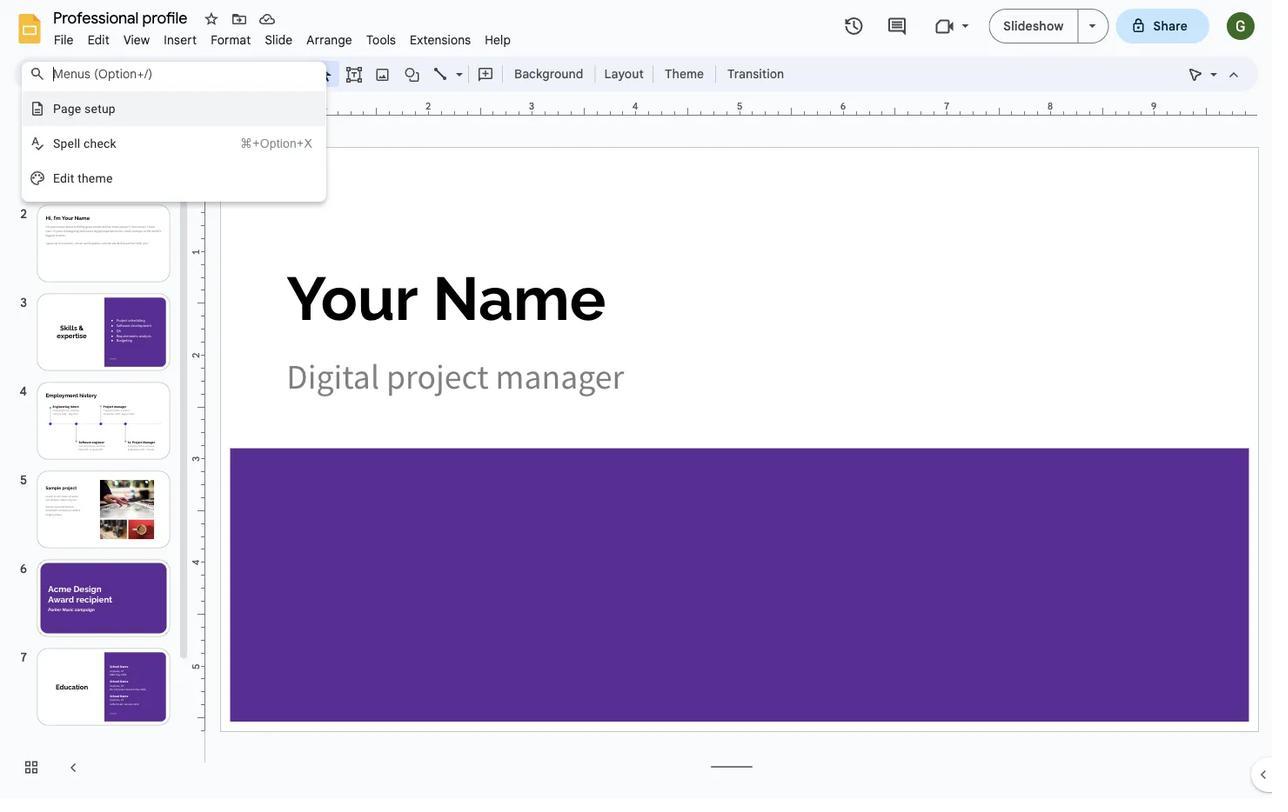 Task type: vqa. For each thing, say whether or not it's contained in the screenshot.
Edit theme's the Edit
yes



Task type: describe. For each thing, give the bounding box(es) containing it.
insert menu item
[[157, 30, 204, 50]]

⌘+option+x
[[240, 137, 312, 150]]

mode and view toolbar
[[1182, 57, 1248, 91]]

arrange menu item
[[300, 30, 359, 50]]

application containing slideshow
[[0, 0, 1272, 800]]

spell check
[[53, 136, 117, 151]]

spell
[[53, 136, 80, 151]]

page setup
[[53, 101, 116, 116]]

tools menu item
[[359, 30, 403, 50]]

theme button
[[657, 61, 712, 87]]

theme
[[78, 171, 113, 185]]

slide menu item
[[258, 30, 300, 50]]

share
[[1154, 18, 1188, 34]]

background
[[514, 66, 584, 81]]

format menu item
[[204, 30, 258, 50]]

edit for edit
[[88, 32, 110, 47]]

edit menu item
[[81, 30, 117, 50]]

view menu item
[[117, 30, 157, 50]]

view
[[123, 32, 150, 47]]

format
[[211, 32, 251, 47]]

list box inside menu bar banner
[[22, 86, 326, 202]]

arrange
[[307, 32, 352, 47]]

setup
[[85, 101, 116, 116]]

slide
[[265, 32, 293, 47]]

check
[[84, 136, 117, 151]]

help
[[485, 32, 511, 47]]

insert image image
[[373, 62, 393, 86]]

main toolbar
[[51, 61, 793, 87]]

page
[[53, 101, 81, 116]]

presentation options image
[[1089, 24, 1096, 28]]

edit theme
[[53, 171, 113, 185]]



Task type: locate. For each thing, give the bounding box(es) containing it.
layout button
[[599, 61, 649, 87]]

navigation
[[0, 98, 191, 800]]

file
[[54, 32, 74, 47]]

transition
[[728, 66, 784, 81]]

Menus (Option+/) field
[[22, 62, 326, 86]]

menu bar inside menu bar banner
[[47, 23, 518, 51]]

menu bar containing file
[[47, 23, 518, 51]]

theme
[[665, 66, 704, 81]]

list box containing page setup
[[22, 86, 326, 202]]

0 vertical spatial edit
[[88, 32, 110, 47]]

Rename text field
[[47, 7, 198, 28]]

insert
[[164, 32, 197, 47]]

menu bar
[[47, 23, 518, 51]]

edit down the rename text field
[[88, 32, 110, 47]]

edit left theme
[[53, 171, 74, 185]]

1 vertical spatial edit
[[53, 171, 74, 185]]

edit inside menu item
[[88, 32, 110, 47]]

layout
[[604, 66, 644, 81]]

list box
[[22, 86, 326, 202]]

1 horizontal spatial edit
[[88, 32, 110, 47]]

application
[[0, 0, 1272, 800]]

Star checkbox
[[199, 7, 224, 31]]

shape image
[[403, 62, 423, 86]]

slideshow
[[1004, 18, 1064, 34]]

edit for edit theme
[[53, 171, 74, 185]]

menu bar banner
[[0, 0, 1272, 800]]

⌘+option+x element
[[219, 135, 312, 152]]

file menu item
[[47, 30, 81, 50]]

tools
[[366, 32, 396, 47]]

help menu item
[[478, 30, 518, 50]]

edit inside list box
[[53, 171, 74, 185]]

extensions
[[410, 32, 471, 47]]

extensions menu item
[[403, 30, 478, 50]]

0 horizontal spatial edit
[[53, 171, 74, 185]]

background button
[[507, 61, 591, 87]]

edit
[[88, 32, 110, 47], [53, 171, 74, 185]]

share button
[[1116, 9, 1210, 44]]

slideshow button
[[989, 9, 1079, 44]]

transition button
[[720, 61, 792, 87]]



